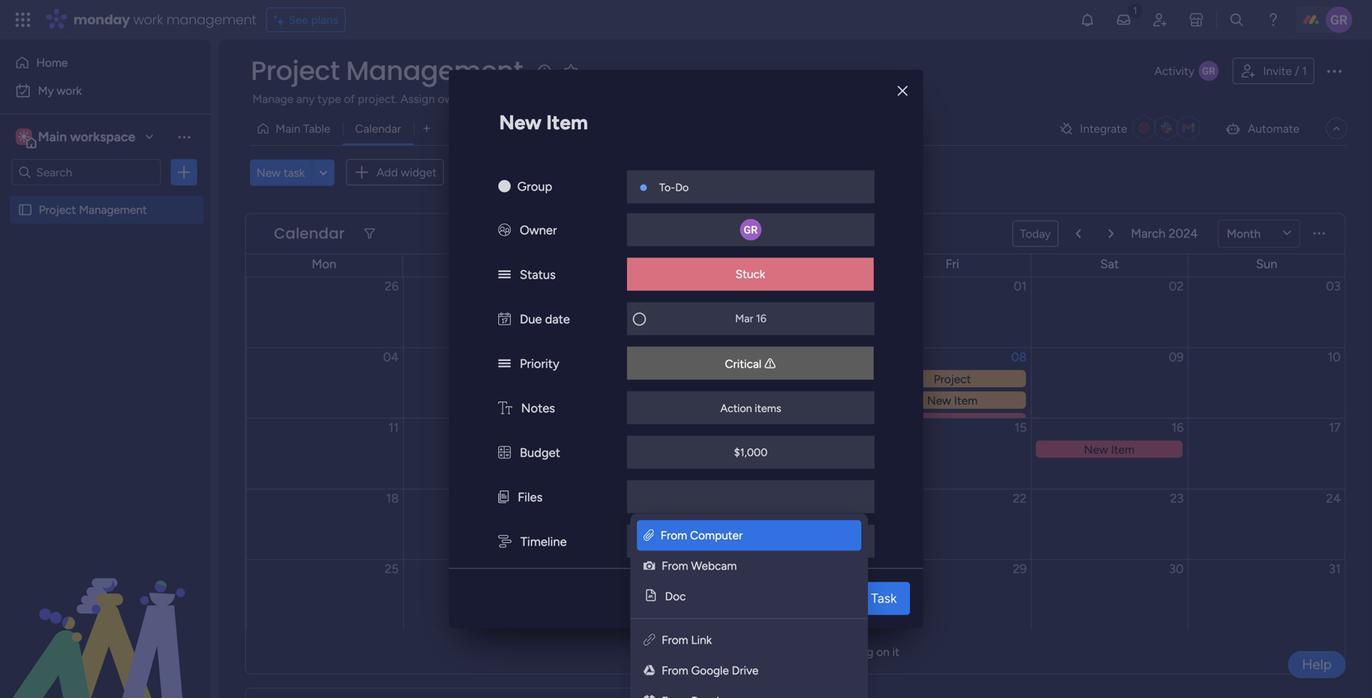 Task type: describe. For each thing, give the bounding box(es) containing it.
help image
[[1265, 12, 1281, 28]]

main for main workspace
[[38, 129, 67, 145]]

1 horizontal spatial project
[[251, 52, 340, 89]]

add widget button
[[346, 159, 444, 186]]

set
[[481, 92, 497, 106]]

2 workspace image from the left
[[18, 128, 30, 146]]

project management inside list box
[[39, 203, 147, 217]]

v2 sun image
[[498, 180, 511, 194]]

my work
[[38, 84, 82, 98]]

2 list arrow image from the left
[[1109, 229, 1114, 239]]

2024
[[1169, 226, 1198, 241]]

my
[[38, 84, 54, 98]]

date
[[545, 312, 570, 327]]

dapulse text column image
[[498, 402, 512, 416]]

work for my
[[57, 84, 82, 98]]

v2 link image
[[644, 634, 655, 648]]

link
[[691, 634, 712, 648]]

workspace selection element
[[16, 127, 138, 149]]

on
[[876, 646, 890, 660]]

critical
[[725, 357, 762, 371]]

manage any type of project. assign owners, set timelines and keep track of where your project stands. button
[[250, 89, 804, 109]]

Project Management field
[[247, 52, 527, 89]]

integrate
[[1080, 122, 1127, 136]]

action
[[720, 402, 752, 416]]

sat
[[1100, 257, 1119, 272]]

drive
[[732, 664, 759, 678]]

invite members image
[[1152, 12, 1168, 28]]

help
[[1302, 657, 1332, 674]]

table
[[303, 122, 330, 136]]

1 horizontal spatial management
[[346, 52, 523, 89]]

dapulse photo image
[[644, 559, 655, 573]]

see plans button
[[266, 7, 346, 32]]

Search field
[[472, 161, 521, 184]]

1 horizontal spatial project management
[[251, 52, 523, 89]]

⚠️️
[[764, 357, 776, 371]]

action items
[[720, 402, 781, 416]]

dapulse date column image
[[498, 312, 511, 327]]

calendar for the calendar button
[[355, 122, 401, 136]]

stuck
[[736, 267, 765, 282]]

month
[[1227, 227, 1261, 241]]

my work option
[[10, 78, 200, 104]]

work for monday
[[133, 10, 163, 29]]

arrow down image
[[665, 163, 685, 183]]

priority
[[520, 357, 559, 372]]

help button
[[1288, 652, 1346, 679]]

select product image
[[15, 12, 31, 28]]

from google drive
[[662, 664, 759, 678]]

notifications image
[[1079, 12, 1096, 28]]

/
[[1295, 64, 1299, 78]]

doc
[[665, 590, 686, 604]]

main workspace
[[38, 129, 135, 145]]

keep
[[571, 92, 596, 106]]

any
[[296, 92, 315, 106]]

from for from webcam
[[662, 559, 688, 573]]

main table
[[276, 122, 330, 136]]

v2 status image for status
[[498, 268, 511, 283]]

google
[[691, 664, 729, 678]]

webcam
[[691, 559, 737, 573]]

main table button
[[250, 116, 343, 142]]

invite / 1
[[1263, 64, 1307, 78]]

march
[[1131, 226, 1166, 241]]

collapse board header image
[[1330, 122, 1343, 135]]

2 of from the left
[[628, 92, 639, 106]]

new item dialog
[[449, 70, 923, 699]]

mar
[[735, 312, 753, 326]]

management inside list box
[[79, 203, 147, 217]]

main workspace button
[[12, 123, 161, 151]]

critical ⚠️️
[[725, 357, 776, 371]]

no file image
[[743, 487, 757, 507]]

calendar button
[[343, 116, 414, 142]]

files
[[518, 491, 543, 506]]

monday work management
[[73, 10, 256, 29]]

1 of from the left
[[344, 92, 355, 106]]

Search in workspace field
[[35, 163, 138, 182]]

add
[[377, 165, 398, 179]]

from for from computer
[[661, 529, 687, 543]]

manage
[[252, 92, 294, 106]]

lottie animation image
[[0, 532, 210, 699]]

monday marketplace image
[[1188, 12, 1205, 28]]

wed
[[626, 257, 651, 272]]

new task button
[[250, 159, 311, 186]]

budget
[[520, 446, 560, 461]]

to-
[[659, 181, 675, 194]]

it
[[892, 646, 900, 660]]

activity button
[[1148, 58, 1226, 84]]

mon
[[312, 257, 336, 272]]

search everything image
[[1229, 12, 1245, 28]]

new for new item
[[499, 111, 542, 135]]

create
[[828, 591, 868, 607]]

dapulse timeline column image
[[498, 535, 511, 550]]

status
[[520, 268, 556, 283]]

from webcam
[[662, 559, 737, 573]]

new item
[[499, 111, 588, 135]]

add to favorites image
[[563, 62, 579, 79]]

your
[[676, 92, 699, 106]]

public board image
[[17, 202, 33, 218]]

type
[[318, 92, 341, 106]]

more dots image
[[1314, 228, 1325, 240]]

create task button
[[815, 583, 910, 616]]

march 2024
[[1131, 226, 1198, 241]]

where
[[642, 92, 674, 106]]

Calendar field
[[270, 223, 349, 245]]

stands.
[[743, 92, 779, 106]]

thu
[[785, 257, 806, 272]]

timeline
[[521, 535, 567, 550]]

1
[[1302, 64, 1307, 78]]

home
[[36, 56, 68, 70]]

filter button
[[607, 159, 685, 186]]

fri
[[946, 257, 959, 272]]

project inside list box
[[39, 203, 76, 217]]



Task type: vqa. For each thing, say whether or not it's contained in the screenshot.
Workspace icon
yes



Task type: locate. For each thing, give the bounding box(es) containing it.
work
[[133, 10, 163, 29], [57, 84, 82, 98]]

due
[[520, 312, 542, 327]]

track
[[599, 92, 625, 106]]

management
[[346, 52, 523, 89], [79, 203, 147, 217]]

0 horizontal spatial work
[[57, 84, 82, 98]]

0 vertical spatial v2 status image
[[498, 268, 511, 283]]

widget
[[401, 165, 437, 179]]

new for new task
[[257, 166, 281, 180]]

home option
[[10, 50, 200, 76]]

automate button
[[1218, 116, 1306, 142]]

from for from google drive
[[662, 664, 688, 678]]

main left table
[[276, 122, 300, 136]]

list arrow image right today
[[1076, 229, 1081, 239]]

0 horizontal spatial main
[[38, 129, 67, 145]]

do
[[675, 181, 689, 194]]

filter
[[633, 166, 659, 180]]

1 list arrow image from the left
[[1076, 229, 1081, 239]]

work right monday
[[133, 10, 163, 29]]

create task
[[828, 591, 897, 607]]

greg robinson image
[[1326, 7, 1352, 33]]

dapulse googledrive image
[[644, 664, 655, 678]]

0 horizontal spatial new
[[257, 166, 281, 180]]

0 horizontal spatial of
[[344, 92, 355, 106]]

1 vertical spatial new
[[257, 166, 281, 180]]

project up any
[[251, 52, 340, 89]]

invite / 1 button
[[1233, 58, 1314, 84]]

project management list box
[[0, 193, 210, 447]]

calendar for calendar field
[[274, 223, 345, 244]]

1 image
[[1128, 1, 1143, 19]]

update feed image
[[1116, 12, 1132, 28]]

see
[[289, 13, 308, 27]]

0 vertical spatial project management
[[251, 52, 523, 89]]

from right v2 link icon
[[662, 634, 688, 648]]

from
[[661, 529, 687, 543], [662, 559, 688, 573], [662, 634, 688, 648], [662, 664, 688, 678]]

activity
[[1155, 64, 1195, 78]]

0 horizontal spatial project management
[[39, 203, 147, 217]]

v2 status image for priority
[[498, 357, 511, 372]]

working
[[831, 646, 874, 660]]

task
[[284, 166, 305, 180]]

timelines
[[500, 92, 546, 106]]

main for main table
[[276, 122, 300, 136]]

1 horizontal spatial list arrow image
[[1109, 229, 1114, 239]]

calendar inside button
[[355, 122, 401, 136]]

calendar inside field
[[274, 223, 345, 244]]

automate
[[1248, 122, 1300, 136]]

project right public board image
[[39, 203, 76, 217]]

sun
[[1256, 257, 1277, 272]]

project management up project.
[[251, 52, 523, 89]]

0 vertical spatial calendar
[[355, 122, 401, 136]]

1 vertical spatial project
[[39, 203, 76, 217]]

0 horizontal spatial project
[[39, 203, 76, 217]]

group
[[517, 180, 552, 194]]

lottie animation element
[[0, 532, 210, 699]]

calendar down project.
[[355, 122, 401, 136]]

assign
[[401, 92, 435, 106]]

option
[[0, 195, 210, 198]]

1 vertical spatial project management
[[39, 203, 147, 217]]

new inside button
[[257, 166, 281, 180]]

0 vertical spatial new
[[499, 111, 542, 135]]

management
[[166, 10, 256, 29]]

dapulse attachment image
[[644, 529, 654, 543]]

main inside button
[[276, 122, 300, 136]]

main down my
[[38, 129, 67, 145]]

working on it
[[831, 646, 900, 660]]

done
[[701, 646, 729, 660]]

0 horizontal spatial management
[[79, 203, 147, 217]]

1 horizontal spatial new
[[499, 111, 542, 135]]

from right 'dapulse googledrive' "icon"
[[662, 664, 688, 678]]

work right my
[[57, 84, 82, 98]]

and
[[549, 92, 568, 106]]

add view image
[[423, 123, 430, 135]]

v2 status image
[[498, 268, 511, 283], [498, 357, 511, 372]]

management down search in workspace field
[[79, 203, 147, 217]]

integrate button
[[1052, 111, 1212, 146]]

items
[[755, 402, 781, 416]]

1 v2 status image from the top
[[498, 268, 511, 283]]

angle down image
[[319, 166, 327, 179]]

from link
[[662, 634, 712, 648]]

owner
[[520, 223, 557, 238]]

mar 16
[[735, 312, 766, 326]]

0 vertical spatial management
[[346, 52, 523, 89]]

1 vertical spatial work
[[57, 84, 82, 98]]

computer
[[690, 529, 743, 543]]

new down timelines
[[499, 111, 542, 135]]

project management
[[251, 52, 523, 89], [39, 203, 147, 217]]

2 v2 status image from the top
[[498, 357, 511, 372]]

v2 status image left priority
[[498, 357, 511, 372]]

home link
[[10, 50, 200, 76]]

1 horizontal spatial work
[[133, 10, 163, 29]]

0 vertical spatial work
[[133, 10, 163, 29]]

1 vertical spatial v2 status image
[[498, 357, 511, 372]]

workspace
[[70, 129, 135, 145]]

main
[[276, 122, 300, 136], [38, 129, 67, 145]]

due date
[[520, 312, 570, 327]]

$1,000
[[734, 447, 768, 460]]

calendar up mon
[[274, 223, 345, 244]]

1 workspace image from the left
[[16, 128, 32, 146]]

16
[[756, 312, 766, 326]]

management up assign
[[346, 52, 523, 89]]

from for from link
[[662, 634, 688, 648]]

manage any type of project. assign owners, set timelines and keep track of where your project stands.
[[252, 92, 779, 106]]

new task
[[257, 166, 305, 180]]

1 horizontal spatial of
[[628, 92, 639, 106]]

calendar
[[355, 122, 401, 136], [274, 223, 345, 244]]

from computer
[[661, 529, 743, 543]]

work inside my work option
[[57, 84, 82, 98]]

new left "task"
[[257, 166, 281, 180]]

project management down search in workspace field
[[39, 203, 147, 217]]

of
[[344, 92, 355, 106], [628, 92, 639, 106]]

v2 status image left status
[[498, 268, 511, 283]]

show board description image
[[535, 63, 554, 79]]

notes
[[521, 402, 555, 416]]

item
[[546, 111, 588, 135]]

dapulse dropbox image
[[644, 695, 655, 699]]

0 horizontal spatial calendar
[[274, 223, 345, 244]]

v2 file column image
[[498, 491, 509, 506]]

monday
[[73, 10, 130, 29]]

1 horizontal spatial main
[[276, 122, 300, 136]]

1 vertical spatial management
[[79, 203, 147, 217]]

task
[[871, 591, 897, 607]]

my work link
[[10, 78, 200, 104]]

add widget
[[377, 165, 437, 179]]

project.
[[358, 92, 398, 106]]

1 vertical spatial calendar
[[274, 223, 345, 244]]

dapulse numbers column image
[[498, 446, 511, 461]]

list arrow image up sat
[[1109, 229, 1114, 239]]

from right dapulse attachment icon
[[661, 529, 687, 543]]

0 horizontal spatial list arrow image
[[1076, 229, 1081, 239]]

new
[[499, 111, 542, 135], [257, 166, 281, 180]]

new inside dialog
[[499, 111, 542, 135]]

plans
[[311, 13, 338, 27]]

workspace image
[[16, 128, 32, 146], [18, 128, 30, 146]]

today
[[1020, 227, 1051, 241]]

list arrow image
[[1076, 229, 1081, 239], [1109, 229, 1114, 239]]

v2 multiple person column image
[[498, 223, 511, 238]]

0 vertical spatial project
[[251, 52, 340, 89]]

1 horizontal spatial calendar
[[355, 122, 401, 136]]

see plans
[[289, 13, 338, 27]]

of right type
[[344, 92, 355, 106]]

main inside "workspace selection" element
[[38, 129, 67, 145]]

from right dapulse photo
[[662, 559, 688, 573]]

owners,
[[438, 92, 478, 106]]

of right the track
[[628, 92, 639, 106]]

to-do
[[659, 181, 689, 194]]

project
[[251, 52, 340, 89], [39, 203, 76, 217]]

close image
[[898, 85, 908, 97]]

project
[[702, 92, 740, 106]]



